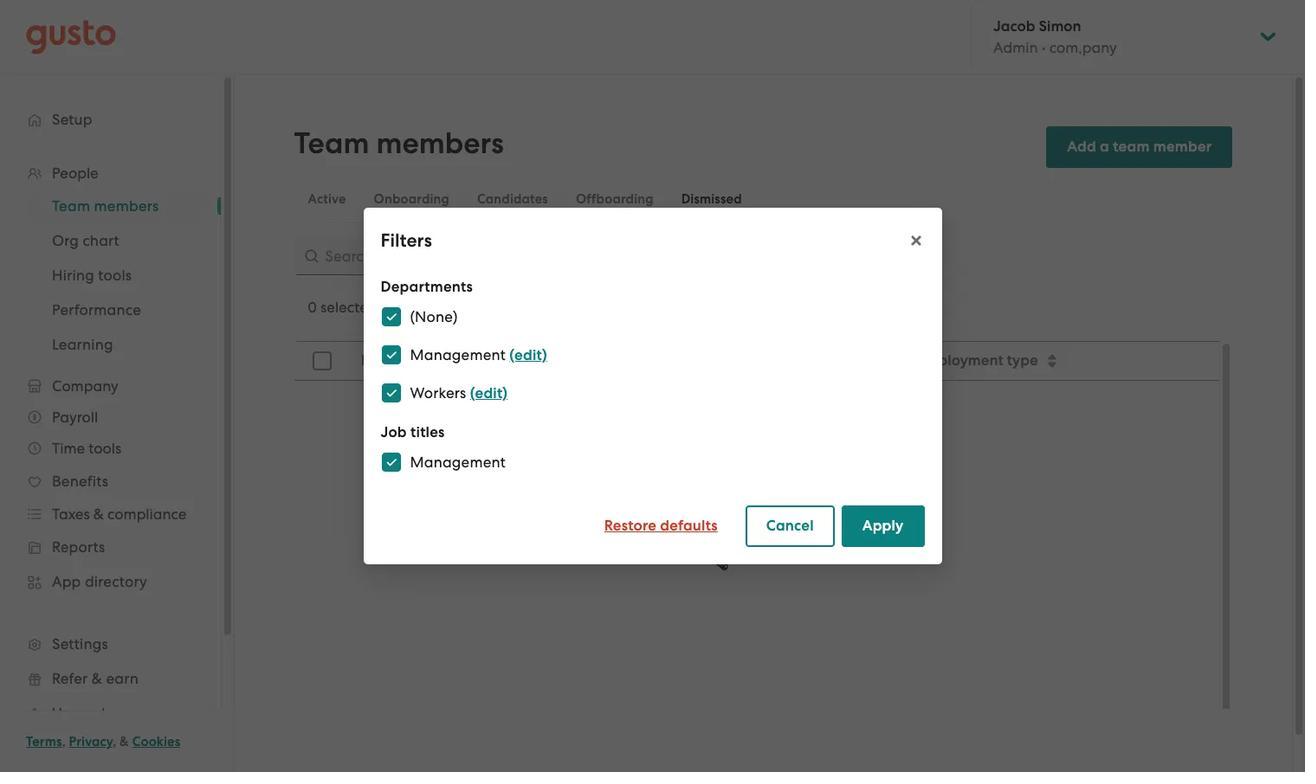 Task type: vqa. For each thing, say whether or not it's contained in the screenshot.
Add A Team Member
yes



Task type: describe. For each thing, give the bounding box(es) containing it.
terms link
[[26, 735, 62, 750]]

team
[[1114, 138, 1150, 156]]

apply button
[[842, 506, 925, 548]]

candidates
[[477, 191, 548, 207]]

select all
[[400, 301, 456, 316]]

2 , from the left
[[113, 735, 116, 750]]

add
[[1067, 138, 1097, 156]]

workers (edit)
[[410, 385, 508, 403]]

(edit) for management (edit)
[[510, 347, 547, 365]]

0 selected status
[[308, 299, 377, 316]]

job titles
[[381, 424, 445, 442]]

titles
[[411, 424, 445, 442]]

name button
[[350, 343, 512, 379]]

&
[[120, 735, 129, 750]]

team members
[[294, 126, 504, 161]]

cancel button
[[746, 506, 835, 548]]

team members filters dialog
[[363, 208, 942, 565]]

privacy
[[69, 735, 113, 750]]

workers
[[410, 385, 466, 402]]

no
[[730, 539, 750, 556]]

Search people... field
[[294, 237, 710, 276]]

name
[[361, 352, 403, 370]]

(edit) for workers (edit)
[[470, 385, 508, 403]]

team members tab list
[[294, 175, 1233, 224]]

Management checkbox
[[372, 444, 410, 482]]

restore defaults button
[[584, 506, 739, 548]]

job
[[381, 424, 407, 442]]

select
[[400, 301, 437, 316]]

home image
[[26, 19, 116, 54]]

(edit) link for workers (edit)
[[470, 385, 508, 403]]

(None) checkbox
[[372, 298, 410, 336]]

(none)
[[410, 308, 458, 326]]

all
[[440, 301, 456, 316]]

department
[[524, 352, 608, 370]]

restore defaults
[[605, 517, 718, 535]]

dismissed button
[[668, 178, 756, 220]]

member
[[1154, 138, 1212, 156]]

0
[[308, 299, 317, 316]]



Task type: locate. For each thing, give the bounding box(es) containing it.
employment type button
[[907, 343, 1219, 379]]

management up workers (edit) at the left of page
[[410, 347, 506, 364]]

account menu element
[[971, 0, 1280, 74]]

1 vertical spatial (edit) link
[[470, 385, 508, 403]]

1 , from the left
[[62, 735, 66, 750]]

departments
[[381, 278, 473, 296]]

onboarding
[[374, 191, 450, 207]]

0 vertical spatial (edit)
[[510, 347, 547, 365]]

1 horizontal spatial (edit) link
[[510, 347, 547, 365]]

no people found
[[730, 539, 846, 556]]

terms , privacy , & cookies
[[26, 735, 180, 750]]

1 horizontal spatial ,
[[113, 735, 116, 750]]

employment type
[[918, 352, 1038, 370]]

dismissed
[[682, 191, 742, 207]]

management down titles
[[410, 454, 506, 471]]

management for management (edit)
[[410, 347, 506, 364]]

employment
[[918, 352, 1004, 370]]

0 horizontal spatial ,
[[62, 735, 66, 750]]

terms
[[26, 735, 62, 750]]

cookies
[[132, 735, 180, 750]]

offboarding
[[576, 191, 654, 207]]

management inside "management (edit)"
[[410, 347, 506, 364]]

, left '&'
[[113, 735, 116, 750]]

add a team member button
[[1047, 126, 1233, 168]]

(edit) link
[[510, 347, 547, 365], [470, 385, 508, 403]]

1 vertical spatial management
[[410, 454, 506, 471]]

active button
[[294, 178, 360, 220]]

,
[[62, 735, 66, 750], [113, 735, 116, 750]]

members
[[376, 126, 504, 161]]

cancel
[[767, 517, 814, 535]]

management for management
[[410, 454, 506, 471]]

management (edit)
[[410, 347, 547, 365]]

1 horizontal spatial (edit)
[[510, 347, 547, 365]]

type
[[1007, 352, 1038, 370]]

0 selected
[[308, 299, 377, 316]]

(edit) link for management (edit)
[[510, 347, 547, 365]]

cookies button
[[132, 732, 180, 753]]

filters
[[381, 230, 432, 252]]

team
[[294, 126, 369, 161]]

add a team member
[[1067, 138, 1212, 156]]

apply
[[863, 517, 904, 535]]

0 horizontal spatial (edit)
[[470, 385, 508, 403]]

select all button
[[391, 295, 464, 322]]

defaults
[[660, 517, 718, 535]]

restore
[[605, 517, 657, 535]]

, left "privacy"
[[62, 735, 66, 750]]

management
[[410, 347, 506, 364], [410, 454, 506, 471]]

Select all rows on this page checkbox
[[303, 342, 341, 380]]

active
[[308, 191, 346, 207]]

candidates button
[[463, 178, 562, 220]]

1 vertical spatial (edit)
[[470, 385, 508, 403]]

privacy link
[[69, 735, 113, 750]]

2 management from the top
[[410, 454, 506, 471]]

0 vertical spatial (edit) link
[[510, 347, 547, 365]]

people
[[754, 539, 802, 556]]

None checkbox
[[372, 336, 410, 374]]

a
[[1100, 138, 1110, 156]]

None checkbox
[[372, 374, 410, 412]]

found
[[806, 539, 846, 556]]

0 vertical spatial management
[[410, 347, 506, 364]]

(edit)
[[510, 347, 547, 365], [470, 385, 508, 403]]

1 management from the top
[[410, 347, 506, 364]]

onboarding button
[[360, 178, 463, 220]]

department button
[[514, 343, 756, 379]]

selected
[[321, 299, 377, 316]]

offboarding button
[[562, 178, 668, 220]]

0 horizontal spatial (edit) link
[[470, 385, 508, 403]]



